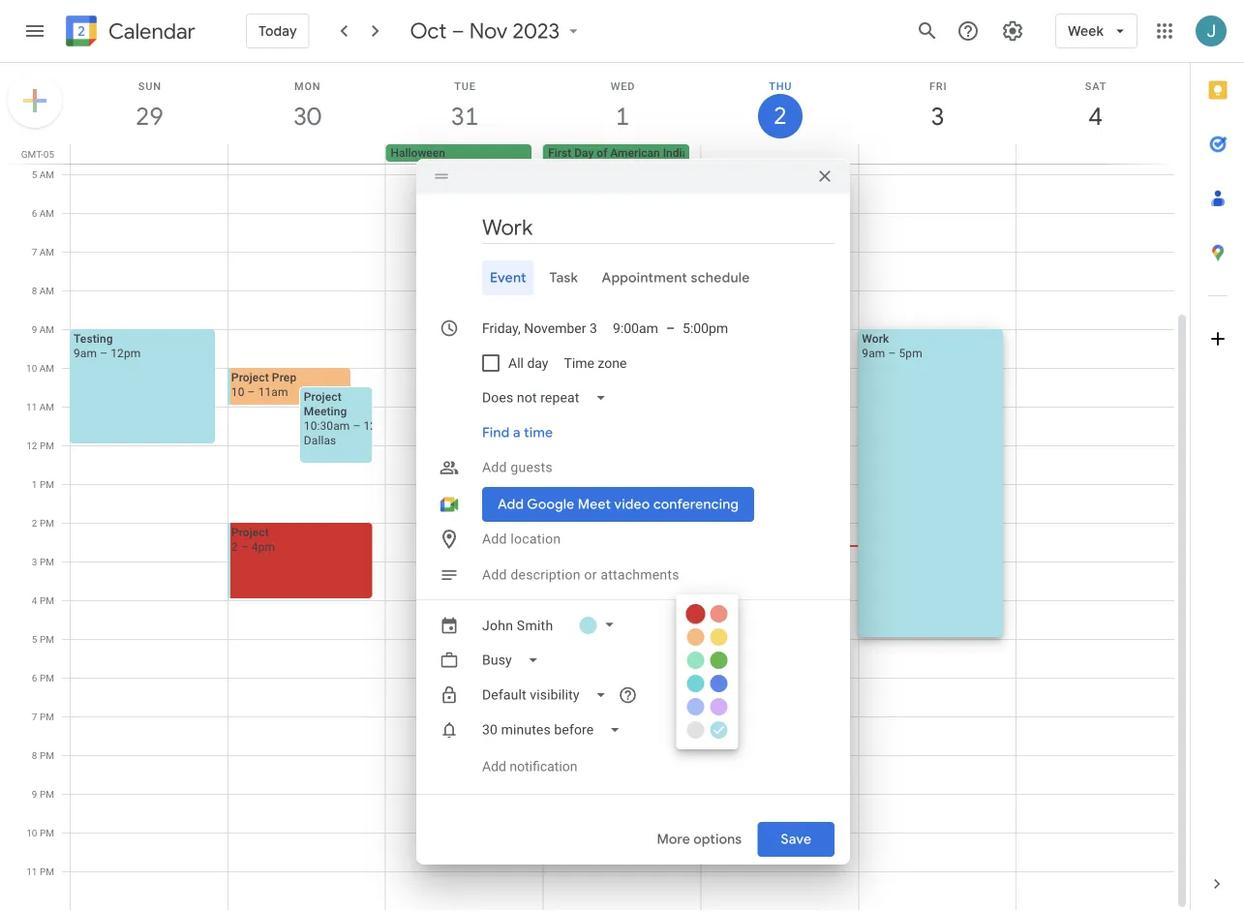 Task type: locate. For each thing, give the bounding box(es) containing it.
cell down 3 "link"
[[859, 144, 1016, 164]]

3 inside the fri 3
[[930, 100, 944, 132]]

to element
[[666, 320, 675, 336]]

1 11 from the top
[[26, 401, 37, 413]]

1 down 'wed'
[[615, 100, 628, 132]]

am up 12 pm
[[39, 401, 54, 413]]

5 pm
[[32, 633, 54, 645]]

add inside add notification button
[[482, 759, 506, 775]]

1 vertical spatial 11
[[26, 866, 37, 878]]

6 down the 5 am
[[32, 207, 37, 219]]

1 cell from the left
[[71, 144, 228, 164]]

30 link
[[285, 94, 330, 139]]

1 add from the top
[[482, 460, 507, 476]]

time
[[524, 424, 553, 442]]

5 pm from the top
[[40, 595, 54, 606]]

appointment schedule
[[602, 269, 750, 287]]

– left 5pm at the top
[[889, 346, 896, 360]]

2 7 from the top
[[32, 711, 37, 723]]

10 inside project prep 10 – 11am
[[231, 385, 245, 399]]

row containing halloween
[[62, 144, 1190, 164]]

6 down the 5 pm
[[32, 672, 37, 684]]

am down the 05
[[39, 169, 54, 180]]

11 down 10 pm
[[26, 866, 37, 878]]

0 vertical spatial 7
[[32, 246, 37, 258]]

2 vertical spatial project
[[231, 525, 269, 539]]

add for add guests
[[482, 460, 507, 476]]

add notification
[[482, 759, 578, 775]]

0 vertical spatial 3
[[930, 100, 944, 132]]

pm down the 5 pm
[[40, 672, 54, 684]]

pm right 12
[[40, 440, 54, 451]]

9
[[32, 324, 37, 335], [32, 788, 37, 800]]

– inside testing 9am – 12pm
[[100, 346, 108, 360]]

– inside project meeting 10:30am – 12:30pm dallas
[[353, 419, 361, 432]]

7 up 8 am
[[32, 246, 37, 258]]

5 cell from the left
[[1016, 144, 1174, 164]]

2 9 from the top
[[32, 788, 37, 800]]

3 add from the top
[[482, 567, 507, 583]]

day
[[575, 146, 594, 160]]

4pm
[[252, 540, 275, 554]]

2 11 from the top
[[26, 866, 37, 878]]

4 pm
[[32, 595, 54, 606]]

11 for 11 am
[[26, 401, 37, 413]]

project inside project meeting 10:30am – 12:30pm dallas
[[304, 390, 342, 403]]

sat
[[1086, 80, 1107, 92]]

gmt-
[[21, 148, 43, 160]]

– inside project prep 10 – 11am
[[248, 385, 255, 399]]

2 5 from the top
[[32, 633, 37, 645]]

– right 10:30am
[[353, 419, 361, 432]]

2
[[773, 101, 786, 131], [32, 517, 37, 529], [231, 540, 238, 554]]

pm down 4 pm
[[40, 633, 54, 645]]

6 am from the top
[[39, 362, 54, 374]]

2 pm from the top
[[40, 478, 54, 490]]

10 for 10 pm
[[26, 827, 37, 839]]

0 vertical spatial 10
[[26, 362, 37, 374]]

project for 10
[[231, 370, 269, 384]]

– down testing
[[100, 346, 108, 360]]

1 horizontal spatial 3
[[930, 100, 944, 132]]

9 pm from the top
[[40, 750, 54, 761]]

9am down testing
[[74, 346, 97, 360]]

4 pm from the top
[[40, 556, 54, 568]]

appointment schedule button
[[594, 261, 758, 295]]

project up meeting
[[304, 390, 342, 403]]

pm
[[40, 440, 54, 451], [40, 478, 54, 490], [40, 517, 54, 529], [40, 556, 54, 568], [40, 595, 54, 606], [40, 633, 54, 645], [40, 672, 54, 684], [40, 711, 54, 723], [40, 750, 54, 761], [40, 788, 54, 800], [40, 827, 54, 839], [40, 866, 54, 878]]

9 for 9 pm
[[32, 788, 37, 800]]

tab list
[[1191, 63, 1245, 857], [432, 261, 835, 295]]

1 vertical spatial 5
[[32, 633, 37, 645]]

9 up 10 am
[[32, 324, 37, 335]]

add down add location
[[482, 567, 507, 583]]

2 am from the top
[[39, 207, 54, 219]]

pm for 2 pm
[[40, 517, 54, 529]]

2 link
[[758, 94, 803, 139]]

1 vertical spatial 7
[[32, 711, 37, 723]]

1
[[615, 100, 628, 132], [32, 478, 37, 490]]

blueberry, set event color menu item
[[710, 675, 728, 693]]

9am for 9am – 12pm
[[74, 346, 97, 360]]

am for 7 am
[[39, 246, 54, 258]]

29
[[134, 100, 162, 132]]

1 vertical spatial 10
[[231, 385, 245, 399]]

tomato, set event color menu item
[[686, 604, 705, 624]]

0 vertical spatial 5
[[32, 169, 37, 180]]

cell down 2 link
[[701, 144, 859, 164]]

add left location
[[482, 531, 507, 547]]

1 7 from the top
[[32, 246, 37, 258]]

project prep 10 – 11am
[[231, 370, 297, 399]]

cell down "30" "link"
[[228, 144, 386, 164]]

8 for 8 pm
[[32, 750, 37, 761]]

7
[[32, 246, 37, 258], [32, 711, 37, 723]]

8 for 8 am
[[32, 285, 37, 296]]

10 left 11am
[[231, 385, 245, 399]]

add down find
[[482, 460, 507, 476]]

row
[[62, 144, 1190, 164]]

1 vertical spatial 4
[[32, 595, 37, 606]]

calendar element
[[62, 12, 196, 54]]

1 am from the top
[[39, 169, 54, 180]]

1 horizontal spatial 4
[[1088, 100, 1102, 132]]

notification
[[510, 759, 578, 775]]

7 for 7 am
[[32, 246, 37, 258]]

event
[[490, 269, 527, 287]]

6 for 6 am
[[32, 207, 37, 219]]

0 vertical spatial 8
[[32, 285, 37, 296]]

10
[[26, 362, 37, 374], [231, 385, 245, 399], [26, 827, 37, 839]]

schedule
[[691, 269, 750, 287]]

5 am from the top
[[39, 324, 54, 335]]

End time text field
[[683, 311, 730, 346]]

add location
[[482, 531, 561, 547]]

8 down the 7 pm
[[32, 750, 37, 761]]

0 vertical spatial 6
[[32, 207, 37, 219]]

–
[[452, 17, 465, 45], [666, 320, 675, 336], [100, 346, 108, 360], [889, 346, 896, 360], [248, 385, 255, 399], [353, 419, 361, 432], [241, 540, 249, 554]]

3 am from the top
[[39, 246, 54, 258]]

project up 11am
[[231, 370, 269, 384]]

add for add location
[[482, 531, 507, 547]]

9am inside testing 9am – 12pm
[[74, 346, 97, 360]]

1 vertical spatial 9
[[32, 788, 37, 800]]

4 up the 5 pm
[[32, 595, 37, 606]]

1 horizontal spatial 2
[[231, 540, 238, 554]]

cell down 29 link
[[71, 144, 228, 164]]

cell
[[71, 144, 228, 164], [228, 144, 386, 164], [701, 144, 859, 164], [859, 144, 1016, 164], [1016, 144, 1174, 164]]

11 for 11 pm
[[26, 866, 37, 878]]

7 am from the top
[[39, 401, 54, 413]]

1 pm
[[32, 478, 54, 490]]

0 horizontal spatial 1
[[32, 478, 37, 490]]

1 link
[[601, 94, 645, 139]]

am up the 9 am
[[39, 285, 54, 296]]

project inside project 2 – 4pm
[[231, 525, 269, 539]]

7 up 8 pm
[[32, 711, 37, 723]]

1 vertical spatial project
[[304, 390, 342, 403]]

4 am from the top
[[39, 285, 54, 296]]

add inside add guests 'dropdown button'
[[482, 460, 507, 476]]

7 pm from the top
[[40, 672, 54, 684]]

0 vertical spatial 11
[[26, 401, 37, 413]]

8
[[32, 285, 37, 296], [32, 750, 37, 761]]

1 vertical spatial 8
[[32, 750, 37, 761]]

0 vertical spatial 9
[[32, 324, 37, 335]]

2 add from the top
[[482, 531, 507, 547]]

project up 4pm
[[231, 525, 269, 539]]

0 horizontal spatial 9am
[[74, 346, 97, 360]]

5pm
[[899, 346, 923, 360]]

add notification button
[[475, 744, 585, 790]]

pm down 1 pm
[[40, 517, 54, 529]]

5
[[32, 169, 37, 180], [32, 633, 37, 645]]

1 pm from the top
[[40, 440, 54, 451]]

1 vertical spatial 2
[[32, 517, 37, 529]]

6 pm from the top
[[40, 633, 54, 645]]

add for add notification
[[482, 759, 506, 775]]

am for 9 am
[[39, 324, 54, 335]]

0 horizontal spatial tab list
[[432, 261, 835, 295]]

10 up the '11 am'
[[26, 362, 37, 374]]

5 down the gmt- in the top left of the page
[[32, 169, 37, 180]]

2 down 1 pm
[[32, 517, 37, 529]]

heritage
[[698, 146, 743, 160]]

pm up 2 pm
[[40, 478, 54, 490]]

– left 11am
[[248, 385, 255, 399]]

appointment
[[602, 269, 688, 287]]

– inside project 2 – 4pm
[[241, 540, 249, 554]]

pm down 8 pm
[[40, 788, 54, 800]]

1 horizontal spatial 1
[[615, 100, 628, 132]]

11 pm
[[26, 866, 54, 878]]

1 9am from the left
[[74, 346, 97, 360]]

3 cell from the left
[[701, 144, 859, 164]]

11 am
[[26, 401, 54, 413]]

9am inside work 9am – 5pm
[[862, 346, 886, 360]]

11 pm from the top
[[40, 827, 54, 839]]

grape, set event color menu item
[[710, 698, 728, 716]]

am down the 9 am
[[39, 362, 54, 374]]

cell down 4 link at the right top of page
[[1016, 144, 1174, 164]]

4 add from the top
[[482, 759, 506, 775]]

john smith
[[482, 617, 553, 633]]

9 for 9 am
[[32, 324, 37, 335]]

0 vertical spatial 4
[[1088, 100, 1102, 132]]

2 6 from the top
[[32, 672, 37, 684]]

10 up 11 pm
[[26, 827, 37, 839]]

month
[[745, 146, 779, 160]]

10 pm from the top
[[40, 788, 54, 800]]

event button
[[482, 261, 534, 295]]

3 pm from the top
[[40, 517, 54, 529]]

1 down 12
[[32, 478, 37, 490]]

pm down 10 pm
[[40, 866, 54, 878]]

pm down 9 pm
[[40, 827, 54, 839]]

1 horizontal spatial tab list
[[1191, 63, 1245, 857]]

am down the 5 am
[[39, 207, 54, 219]]

2 vertical spatial 2
[[231, 540, 238, 554]]

peacock, set event color menu item
[[687, 675, 705, 693]]

pm up 4 pm
[[40, 556, 54, 568]]

pm up 8 pm
[[40, 711, 54, 723]]

12
[[26, 440, 37, 451]]

am down 8 am
[[39, 324, 54, 335]]

– left 4pm
[[241, 540, 249, 554]]

12 pm from the top
[[40, 866, 54, 878]]

0 horizontal spatial 4
[[32, 595, 37, 606]]

2 left 4pm
[[231, 540, 238, 554]]

grid
[[0, 63, 1190, 911]]

2 vertical spatial 10
[[26, 827, 37, 839]]

pm up the 5 pm
[[40, 595, 54, 606]]

tue 31
[[450, 80, 478, 132]]

6 for 6 pm
[[32, 672, 37, 684]]

2 inside project 2 – 4pm
[[231, 540, 238, 554]]

0 vertical spatial 1
[[615, 100, 628, 132]]

project inside project prep 10 – 11am
[[231, 370, 269, 384]]

am up 8 am
[[39, 246, 54, 258]]

10 am
[[26, 362, 54, 374]]

– right start time text box
[[666, 320, 675, 336]]

1 vertical spatial 6
[[32, 672, 37, 684]]

row inside grid
[[62, 144, 1190, 164]]

1 horizontal spatial 9am
[[862, 346, 886, 360]]

am for 8 am
[[39, 285, 54, 296]]

american
[[611, 146, 660, 160]]

pm down the 7 pm
[[40, 750, 54, 761]]

9 up 10 pm
[[32, 788, 37, 800]]

work 9am – 5pm
[[862, 332, 923, 360]]

5 for 5 pm
[[32, 633, 37, 645]]

wed
[[611, 80, 636, 92]]

2 horizontal spatial 2
[[773, 101, 786, 131]]

4 cell from the left
[[859, 144, 1016, 164]]

2 down thu
[[773, 101, 786, 131]]

4
[[1088, 100, 1102, 132], [32, 595, 37, 606]]

3 down fri
[[930, 100, 944, 132]]

project for 10:30am
[[304, 390, 342, 403]]

2 8 from the top
[[32, 750, 37, 761]]

1 6 from the top
[[32, 207, 37, 219]]

2 inside thu 2
[[773, 101, 786, 131]]

oct
[[410, 17, 447, 45]]

am for 10 am
[[39, 362, 54, 374]]

11
[[26, 401, 37, 413], [26, 866, 37, 878]]

12:30pm
[[364, 419, 410, 432]]

9 pm
[[32, 788, 54, 800]]

0 vertical spatial project
[[231, 370, 269, 384]]

all
[[509, 355, 524, 371]]

6
[[32, 207, 37, 219], [32, 672, 37, 684]]

1 9 from the top
[[32, 324, 37, 335]]

4 down sat on the right top of page
[[1088, 100, 1102, 132]]

12 pm
[[26, 440, 54, 451]]

8 am
[[32, 285, 54, 296]]

flamingo, set event color menu item
[[710, 605, 728, 623]]

5 am
[[32, 169, 54, 180]]

3 up 4 pm
[[32, 556, 37, 568]]

1 8 from the top
[[32, 285, 37, 296]]

3 pm
[[32, 556, 54, 568]]

None field
[[475, 381, 622, 416], [475, 643, 555, 678], [475, 678, 622, 713], [475, 713, 637, 748], [475, 381, 622, 416], [475, 643, 555, 678], [475, 678, 622, 713], [475, 713, 637, 748]]

11 up 12
[[26, 401, 37, 413]]

0 horizontal spatial 3
[[32, 556, 37, 568]]

meeting
[[304, 404, 347, 418]]

add left notification
[[482, 759, 506, 775]]

2 9am from the left
[[862, 346, 886, 360]]

3 link
[[916, 94, 961, 139]]

8 pm from the top
[[40, 711, 54, 723]]

8 up the 9 am
[[32, 285, 37, 296]]

4 link
[[1074, 94, 1118, 139]]

9am down work
[[862, 346, 886, 360]]

add
[[482, 460, 507, 476], [482, 531, 507, 547], [482, 567, 507, 583], [482, 759, 506, 775]]

0 vertical spatial 2
[[773, 101, 786, 131]]

– right oct
[[452, 17, 465, 45]]

5 down 4 pm
[[32, 633, 37, 645]]

sat 4
[[1086, 80, 1107, 132]]

30
[[292, 100, 320, 132]]

05
[[43, 148, 54, 160]]

1 5 from the top
[[32, 169, 37, 180]]



Task type: vqa. For each thing, say whether or not it's contained in the screenshot.
the bottommost the 3
yes



Task type: describe. For each thing, give the bounding box(es) containing it.
9 am
[[32, 324, 54, 335]]

am for 6 am
[[39, 207, 54, 219]]

week
[[1068, 22, 1104, 40]]

7 pm
[[32, 711, 54, 723]]

Add title text field
[[482, 213, 835, 242]]

all day
[[509, 355, 549, 371]]

10:30am
[[304, 419, 350, 432]]

sun
[[138, 80, 162, 92]]

mon 30
[[292, 80, 321, 132]]

2023
[[513, 17, 560, 45]]

1 vertical spatial 1
[[32, 478, 37, 490]]

attachments
[[601, 567, 680, 583]]

thu
[[769, 80, 793, 92]]

basil, set event color menu item
[[710, 652, 728, 669]]

john
[[482, 617, 513, 633]]

guests
[[511, 460, 553, 476]]

pm for 8 pm
[[40, 750, 54, 761]]

2 for project 2 – 4pm
[[231, 540, 238, 554]]

calendar heading
[[105, 18, 196, 45]]

pm for 7 pm
[[40, 711, 54, 723]]

31 link
[[443, 94, 487, 139]]

pm for 9 pm
[[40, 788, 54, 800]]

main drawer image
[[23, 19, 46, 43]]

find a time
[[482, 424, 553, 442]]

description
[[511, 567, 581, 583]]

first day of american indian heritage month
[[548, 146, 779, 160]]

– inside work 9am – 5pm
[[889, 346, 896, 360]]

10 for 10 am
[[26, 362, 37, 374]]

4 inside sat 4
[[1088, 100, 1102, 132]]

oct – nov 2023 button
[[403, 17, 591, 45]]

5 for 5 am
[[32, 169, 37, 180]]

tab list containing event
[[432, 261, 835, 295]]

2 for thu 2
[[773, 101, 786, 131]]

6 am
[[32, 207, 54, 219]]

find
[[482, 424, 510, 442]]

project 2 – 4pm
[[231, 525, 275, 554]]

prep
[[272, 370, 297, 384]]

oct – nov 2023
[[410, 17, 560, 45]]

lavender, set event color menu item
[[687, 698, 705, 716]]

calendar color menu item
[[710, 722, 728, 739]]

halloween button
[[386, 144, 532, 162]]

pm for 5 pm
[[40, 633, 54, 645]]

zone
[[598, 355, 627, 371]]

today
[[259, 22, 297, 40]]

gmt-05
[[21, 148, 54, 160]]

7 for 7 pm
[[32, 711, 37, 723]]

week button
[[1056, 8, 1138, 54]]

find a time button
[[475, 416, 561, 450]]

add description or attachments
[[482, 567, 680, 583]]

Start time text field
[[613, 311, 659, 346]]

today button
[[246, 8, 310, 54]]

settings menu image
[[1002, 19, 1025, 43]]

smith
[[517, 617, 553, 633]]

tue
[[455, 80, 476, 92]]

pm for 1 pm
[[40, 478, 54, 490]]

1 inside wed 1
[[615, 100, 628, 132]]

add guests
[[482, 460, 553, 476]]

pm for 3 pm
[[40, 556, 54, 568]]

pm for 4 pm
[[40, 595, 54, 606]]

29 link
[[127, 94, 172, 139]]

am for 11 am
[[39, 401, 54, 413]]

10 pm
[[26, 827, 54, 839]]

day
[[527, 355, 549, 371]]

31
[[450, 100, 478, 132]]

calendar
[[108, 18, 196, 45]]

project meeting 10:30am – 12:30pm dallas
[[304, 390, 410, 447]]

pm for 11 pm
[[40, 866, 54, 878]]

or
[[584, 567, 597, 583]]

dallas
[[304, 433, 336, 447]]

first
[[548, 146, 572, 160]]

2 pm
[[32, 517, 54, 529]]

1 vertical spatial 3
[[32, 556, 37, 568]]

halloween
[[391, 146, 445, 160]]

time zone
[[564, 355, 627, 371]]

graphite, set event color menu item
[[687, 722, 705, 739]]

banana, set event color menu item
[[710, 629, 728, 646]]

a
[[513, 424, 521, 442]]

12pm
[[111, 346, 141, 360]]

2 cell from the left
[[228, 144, 386, 164]]

thu 2
[[769, 80, 793, 131]]

am for 5 am
[[39, 169, 54, 180]]

sun 29
[[134, 80, 162, 132]]

Start date text field
[[482, 317, 598, 340]]

0 horizontal spatial 2
[[32, 517, 37, 529]]

7 am
[[32, 246, 54, 258]]

nov
[[470, 17, 508, 45]]

fri 3
[[930, 80, 948, 132]]

task button
[[542, 261, 586, 295]]

location
[[511, 531, 561, 547]]

fri
[[930, 80, 948, 92]]

grid containing 29
[[0, 63, 1190, 911]]

project for –
[[231, 525, 269, 539]]

time
[[564, 355, 595, 371]]

pm for 12 pm
[[40, 440, 54, 451]]

mon
[[294, 80, 321, 92]]

11am
[[258, 385, 288, 399]]

pm for 10 pm
[[40, 827, 54, 839]]

9am for 9am – 5pm
[[862, 346, 886, 360]]

work
[[862, 332, 890, 345]]

task
[[550, 269, 579, 287]]

add for add description or attachments
[[482, 567, 507, 583]]

tangerine, set event color menu item
[[687, 629, 705, 646]]

testing
[[74, 332, 113, 345]]

testing 9am – 12pm
[[74, 332, 141, 360]]

sage, set event color menu item
[[687, 652, 705, 669]]

pm for 6 pm
[[40, 672, 54, 684]]



